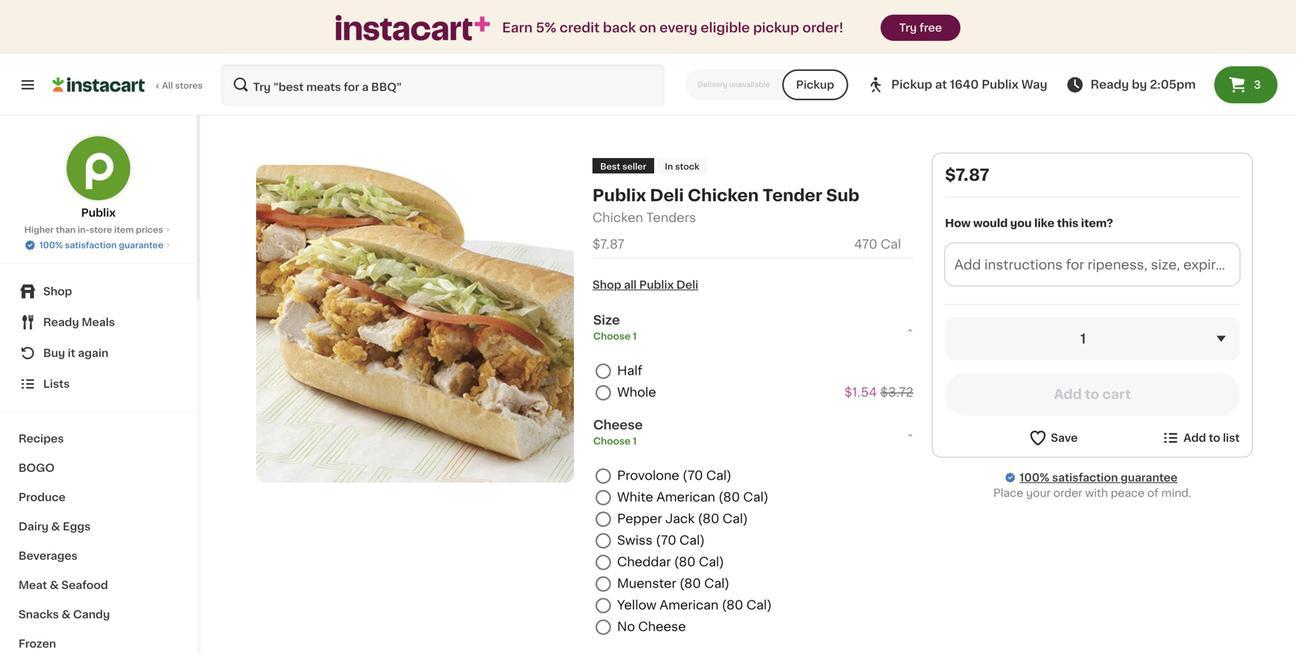 Task type: describe. For each thing, give the bounding box(es) containing it.
meat & seafood link
[[9, 571, 188, 600]]

guarantee inside "100% satisfaction guarantee" button
[[119, 241, 163, 250]]

provolone
[[617, 470, 679, 482]]

all stores link
[[52, 63, 204, 106]]

bogo link
[[9, 454, 188, 483]]

save
[[1051, 433, 1078, 444]]

100% satisfaction guarantee inside button
[[39, 241, 163, 250]]

white american (80 cal)
[[617, 492, 769, 504]]

100% inside 100% satisfaction guarantee link
[[1020, 473, 1050, 484]]

produce
[[19, 492, 66, 503]]

every
[[660, 21, 698, 34]]

Add instructions for ripeness, size, expiration dates, etc. (optional) text field
[[945, 244, 1240, 286]]

shop for shop all publix deli
[[593, 280, 621, 290]]

buy it again link
[[9, 338, 188, 369]]

snacks & candy
[[19, 610, 110, 620]]

publix for publix deli chicken tender sub
[[593, 188, 646, 204]]

ready meals
[[43, 317, 115, 328]]

snacks & candy link
[[9, 600, 188, 630]]

tender
[[763, 188, 823, 204]]

by
[[1132, 79, 1147, 90]]

shop link
[[9, 276, 188, 307]]

place
[[994, 488, 1024, 499]]

mind.
[[1162, 488, 1192, 499]]

this
[[1057, 218, 1079, 229]]

(70 for swiss
[[656, 535, 676, 547]]

in-
[[78, 226, 89, 234]]

publix deli chicken tender sub image
[[256, 165, 574, 483]]

meat
[[19, 580, 47, 591]]

with
[[1085, 488, 1108, 499]]

best
[[600, 162, 620, 171]]

cheddar
[[617, 556, 671, 569]]

cheese
[[638, 621, 686, 634]]

satisfaction inside button
[[65, 241, 117, 250]]

$1.54
[[845, 387, 877, 399]]

pickup at 1640 publix way
[[892, 79, 1048, 90]]

buy it again
[[43, 348, 109, 359]]

pickup at 1640 publix way button
[[867, 63, 1048, 106]]

ready by 2:05pm link
[[1066, 76, 1196, 94]]

lists
[[43, 379, 70, 390]]

order!
[[803, 21, 844, 34]]

service type group
[[685, 69, 848, 100]]

pickup for pickup
[[796, 79, 834, 90]]

seller
[[622, 162, 646, 171]]

publix link
[[64, 134, 132, 221]]

no
[[617, 621, 635, 634]]

save button
[[1029, 429, 1078, 448]]

cal
[[881, 238, 901, 251]]

& for meat
[[50, 580, 59, 591]]

ready by 2:05pm
[[1091, 79, 1196, 90]]

list
[[1223, 433, 1240, 444]]

in
[[665, 162, 673, 171]]

store
[[89, 226, 112, 234]]

credit
[[560, 21, 600, 34]]

dairy & eggs
[[19, 522, 91, 532]]

your
[[1026, 488, 1051, 499]]

all
[[624, 280, 637, 290]]

american for white
[[657, 492, 715, 504]]

back
[[603, 21, 636, 34]]

whole
[[617, 387, 656, 399]]

1 field
[[945, 318, 1240, 361]]

provolone (70 cal)
[[617, 470, 732, 482]]

5%
[[536, 21, 557, 34]]

add
[[1184, 433, 1206, 444]]

swiss
[[617, 535, 653, 547]]

shop all publix deli
[[593, 280, 698, 290]]

instacart logo image
[[52, 76, 145, 94]]

3 button
[[1215, 66, 1278, 103]]

recipes link
[[9, 424, 188, 454]]

white
[[617, 492, 653, 504]]

recipes
[[19, 434, 64, 444]]

470 cal
[[854, 238, 901, 251]]

order
[[1054, 488, 1083, 499]]

shop for shop
[[43, 286, 72, 297]]

sub
[[826, 188, 860, 204]]

jack
[[665, 513, 695, 526]]

item
[[114, 226, 134, 234]]

again
[[78, 348, 109, 359]]

$3.72
[[880, 387, 914, 399]]

beverages link
[[9, 542, 188, 571]]

meals
[[82, 317, 115, 328]]

higher
[[24, 226, 54, 234]]

ready for ready meals
[[43, 317, 79, 328]]



Task type: vqa. For each thing, say whether or not it's contained in the screenshot.
(70 corresponding to Provolone
yes



Task type: locate. For each thing, give the bounding box(es) containing it.
muenster (80 cal)
[[617, 578, 730, 590]]

satisfaction up place your order with peace of mind.
[[1052, 473, 1118, 484]]

shop up the ready meals
[[43, 286, 72, 297]]

(80
[[719, 492, 740, 504], [698, 513, 720, 526], [674, 556, 696, 569], [680, 578, 701, 590], [722, 600, 743, 612]]

eligible
[[701, 21, 750, 34]]

dairy & eggs link
[[9, 512, 188, 542]]

earn 5% credit back on every eligible pickup order!
[[502, 21, 844, 34]]

ready for ready by 2:05pm
[[1091, 79, 1129, 90]]

stores
[[175, 81, 203, 90]]

100% satisfaction guarantee down store
[[39, 241, 163, 250]]

$1.54 $3.72
[[845, 387, 914, 399]]

(80 for yellow american (80 cal)
[[722, 600, 743, 612]]

0 vertical spatial 100%
[[39, 241, 63, 250]]

2 vertical spatial publix
[[81, 208, 116, 218]]

3
[[1254, 79, 1261, 90]]

1 horizontal spatial chicken
[[688, 188, 759, 204]]

frozen
[[19, 639, 56, 650]]

place your order with peace of mind.
[[994, 488, 1192, 499]]

best seller
[[600, 162, 646, 171]]

pepper
[[617, 513, 662, 526]]

publix inside pickup at 1640 publix way popup button
[[982, 79, 1019, 90]]

express icon image
[[336, 15, 490, 41]]

1 vertical spatial american
[[660, 600, 719, 612]]

0 horizontal spatial shop
[[43, 286, 72, 297]]

in stock
[[665, 162, 700, 171]]

1 horizontal spatial (70
[[683, 470, 703, 482]]

chicken tenders
[[593, 212, 696, 224]]

ready
[[1091, 79, 1129, 90], [43, 317, 79, 328]]

ready inside dropdown button
[[43, 317, 79, 328]]

Search field
[[222, 65, 664, 105]]

1 vertical spatial publix
[[593, 188, 646, 204]]

1 vertical spatial 100% satisfaction guarantee
[[1020, 473, 1178, 484]]

0 vertical spatial satisfaction
[[65, 241, 117, 250]]

1 vertical spatial (70
[[656, 535, 676, 547]]

100% up your
[[1020, 473, 1050, 484]]

pickup for pickup at 1640 publix way
[[892, 79, 932, 90]]

1 horizontal spatial guarantee
[[1121, 473, 1178, 484]]

(70 up white american (80 cal)
[[683, 470, 703, 482]]

0 horizontal spatial pickup
[[796, 79, 834, 90]]

0 horizontal spatial (70
[[656, 535, 676, 547]]

buy
[[43, 348, 65, 359]]

frozen link
[[9, 630, 188, 654]]

0 horizontal spatial publix
[[81, 208, 116, 218]]

(70 up "cheddar (80 cal)"
[[656, 535, 676, 547]]

like
[[1035, 218, 1055, 229]]

item?
[[1081, 218, 1113, 229]]

publix for publix
[[81, 208, 116, 218]]

$7.87 down the chicken tenders
[[593, 238, 625, 251]]

eggs
[[63, 522, 91, 532]]

produce link
[[9, 483, 188, 512]]

2 vertical spatial &
[[61, 610, 71, 620]]

free
[[920, 22, 942, 33]]

0 vertical spatial publix
[[982, 79, 1019, 90]]

0 horizontal spatial ready
[[43, 317, 79, 328]]

higher than in-store item prices
[[24, 226, 163, 234]]

100% satisfaction guarantee button
[[24, 236, 173, 252]]

1 vertical spatial guarantee
[[1121, 473, 1178, 484]]

1 vertical spatial &
[[50, 580, 59, 591]]

100% inside "100% satisfaction guarantee" button
[[39, 241, 63, 250]]

100% satisfaction guarantee up with
[[1020, 473, 1178, 484]]

all stores
[[162, 81, 203, 90]]

deli
[[650, 188, 684, 204]]

(80 up pepper jack (80 cal) at the bottom of the page
[[719, 492, 740, 504]]

1 horizontal spatial 100%
[[1020, 473, 1050, 484]]

publix up higher than in-store item prices link
[[81, 208, 116, 218]]

(80 down white american (80 cal)
[[698, 513, 720, 526]]

2 horizontal spatial publix
[[982, 79, 1019, 90]]

0 vertical spatial 100% satisfaction guarantee
[[39, 241, 163, 250]]

on
[[639, 21, 656, 34]]

of
[[1148, 488, 1159, 499]]

pickup
[[892, 79, 932, 90], [796, 79, 834, 90]]

(80 for pepper jack (80 cal)
[[698, 513, 720, 526]]

add to list
[[1184, 433, 1240, 444]]

1
[[1081, 333, 1086, 346]]

chicken down best seller
[[593, 212, 643, 224]]

100% down higher
[[39, 241, 63, 250]]

pickup button
[[782, 69, 848, 100]]

satisfaction down higher than in-store item prices
[[65, 241, 117, 250]]

shop left all on the left
[[593, 280, 621, 290]]

publix down best seller
[[593, 188, 646, 204]]

None search field
[[221, 63, 665, 106]]

1 vertical spatial satisfaction
[[1052, 473, 1118, 484]]

& left candy
[[61, 610, 71, 620]]

pickup inside button
[[796, 79, 834, 90]]

tenders
[[646, 212, 696, 224]]

way
[[1022, 79, 1048, 90]]

0 horizontal spatial satisfaction
[[65, 241, 117, 250]]

at
[[935, 79, 947, 90]]

snacks
[[19, 610, 59, 620]]

earn
[[502, 21, 533, 34]]

1 horizontal spatial 100% satisfaction guarantee
[[1020, 473, 1178, 484]]

1 vertical spatial ready
[[43, 317, 79, 328]]

cheddar (80 cal)
[[617, 556, 724, 569]]

& left eggs
[[51, 522, 60, 532]]

american down muenster (80 cal)
[[660, 600, 719, 612]]

$7.87 up how
[[945, 167, 990, 183]]

publix
[[639, 280, 674, 290]]

1 horizontal spatial shop
[[593, 280, 621, 290]]

& for snacks
[[61, 610, 71, 620]]

to
[[1209, 433, 1221, 444]]

pickup inside popup button
[[892, 79, 932, 90]]

try
[[899, 22, 917, 33]]

0 horizontal spatial guarantee
[[119, 241, 163, 250]]

guarantee down prices
[[119, 241, 163, 250]]

1 horizontal spatial publix
[[593, 188, 646, 204]]

publix deli chicken tender sub
[[593, 188, 860, 204]]

beverages
[[19, 551, 78, 562]]

(80 down muenster (80 cal)
[[722, 600, 743, 612]]

1 horizontal spatial $7.87
[[945, 167, 990, 183]]

ready meals link
[[9, 307, 188, 338]]

0 vertical spatial american
[[657, 492, 715, 504]]

1640
[[950, 79, 979, 90]]

how would you like this item?
[[945, 218, 1113, 229]]

0 vertical spatial $7.87
[[945, 167, 990, 183]]

ready meals button
[[9, 307, 188, 338]]

0 vertical spatial &
[[51, 522, 60, 532]]

higher than in-store item prices link
[[24, 224, 172, 236]]

(80 for white american (80 cal)
[[719, 492, 740, 504]]

chicken
[[688, 188, 759, 204], [593, 212, 643, 224]]

& for dairy
[[51, 522, 60, 532]]

it
[[68, 348, 75, 359]]

publix left way
[[982, 79, 1019, 90]]

american
[[657, 492, 715, 504], [660, 600, 719, 612]]

0 horizontal spatial chicken
[[593, 212, 643, 224]]

0 horizontal spatial 100% satisfaction guarantee
[[39, 241, 163, 250]]

american up pepper jack (80 cal) at the bottom of the page
[[657, 492, 715, 504]]

0 vertical spatial (70
[[683, 470, 703, 482]]

guarantee up the of
[[1121, 473, 1178, 484]]

would
[[973, 218, 1008, 229]]

0 vertical spatial chicken
[[688, 188, 759, 204]]

1 horizontal spatial satisfaction
[[1052, 473, 1118, 484]]

0 vertical spatial ready
[[1091, 79, 1129, 90]]

2:05pm
[[1150, 79, 1196, 90]]

pickup left at
[[892, 79, 932, 90]]

pickup down order!
[[796, 79, 834, 90]]

470
[[854, 238, 878, 251]]

american for yellow
[[660, 600, 719, 612]]

1 vertical spatial chicken
[[593, 212, 643, 224]]

ready left by
[[1091, 79, 1129, 90]]

satisfaction
[[65, 241, 117, 250], [1052, 473, 1118, 484]]

(80 up yellow american (80 cal)
[[680, 578, 701, 590]]

meat & seafood
[[19, 580, 108, 591]]

1 vertical spatial 100%
[[1020, 473, 1050, 484]]

0 vertical spatial guarantee
[[119, 241, 163, 250]]

dairy
[[19, 522, 49, 532]]

100% satisfaction guarantee link
[[1020, 470, 1178, 486]]

chicken down the stock in the top right of the page
[[688, 188, 759, 204]]

try free
[[899, 22, 942, 33]]

ready up buy
[[43, 317, 79, 328]]

guarantee
[[119, 241, 163, 250], [1121, 473, 1178, 484]]

0 horizontal spatial 100%
[[39, 241, 63, 250]]

1 horizontal spatial ready
[[1091, 79, 1129, 90]]

$7.87
[[945, 167, 990, 183], [593, 238, 625, 251]]

publix inside publix link
[[81, 208, 116, 218]]

pickup
[[753, 21, 799, 34]]

(80 up muenster (80 cal)
[[674, 556, 696, 569]]

1 horizontal spatial pickup
[[892, 79, 932, 90]]

publix logo image
[[64, 134, 132, 202]]

guarantee inside 100% satisfaction guarantee link
[[1121, 473, 1178, 484]]

& right meat on the bottom left
[[50, 580, 59, 591]]

yellow american (80 cal)
[[617, 600, 772, 612]]

1 vertical spatial $7.87
[[593, 238, 625, 251]]

bogo
[[19, 463, 55, 474]]

(70 for provolone
[[683, 470, 703, 482]]

0 horizontal spatial $7.87
[[593, 238, 625, 251]]

peace
[[1111, 488, 1145, 499]]



